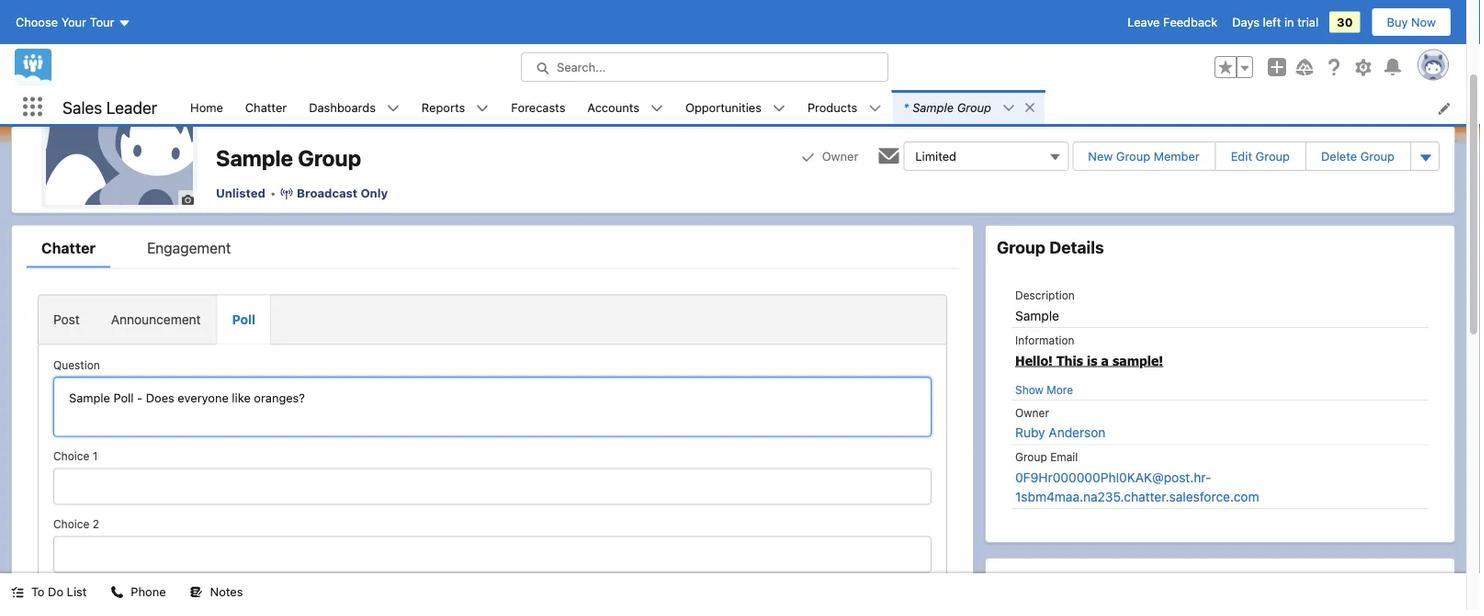 Task type: describe. For each thing, give the bounding box(es) containing it.
products link
[[797, 90, 869, 124]]

owner for owner
[[822, 149, 859, 163]]

leave
[[1128, 15, 1161, 29]]

accounts link
[[577, 90, 651, 124]]

list item containing *
[[893, 90, 1045, 124]]

home
[[190, 100, 223, 114]]

show more link
[[1016, 383, 1074, 396]]

group up broadcast
[[298, 145, 361, 171]]

list containing home
[[179, 90, 1467, 124]]

days
[[1233, 15, 1260, 29]]

dashboards
[[309, 100, 376, 114]]

feedback
[[1164, 15, 1218, 29]]

announcement link
[[95, 296, 217, 344]]

Choice 2 text field
[[53, 536, 932, 573]]

opportunities list item
[[675, 90, 797, 124]]

information
[[1016, 334, 1075, 347]]

sample for to sample group
[[74, 582, 115, 596]]

home link
[[179, 90, 234, 124]]

left
[[1264, 15, 1282, 29]]

text default image inside "accounts" list item
[[651, 102, 664, 115]]

products
[[808, 100, 858, 114]]

edit group button
[[1217, 142, 1305, 170]]

description sample
[[1016, 289, 1075, 323]]

choice for choice 2
[[53, 518, 89, 531]]

show more
[[1016, 383, 1074, 396]]

text default image inside dashboards list item
[[387, 102, 400, 115]]

0f9hr000000phi0kak@post.hr- 1sbm4maa.na235.chatter.salesforce.com link
[[1016, 470, 1260, 504]]

sample for * sample group
[[913, 100, 954, 114]]

broadcast
[[297, 186, 358, 199]]

days left in trial
[[1233, 15, 1319, 29]]

members
[[1061, 570, 1128, 588]]

edit group
[[1231, 149, 1291, 163]]

owner for owner ruby anderson
[[1016, 406, 1050, 419]]

now
[[1412, 15, 1437, 29]]

email
[[1051, 451, 1079, 464]]

reports list item
[[411, 90, 500, 124]]

hello! this is a sample!
[[1016, 353, 1164, 368]]

group right "edit"
[[1256, 149, 1291, 163]]

dashboards link
[[298, 90, 387, 124]]

text default image right owner button
[[878, 145, 900, 167]]

1 vertical spatial chatter
[[41, 239, 96, 256]]

manage members
[[1001, 570, 1128, 588]]

group email 0f9hr000000phi0kak@post.hr- 1sbm4maa.na235.chatter.salesforce.com
[[1016, 451, 1260, 504]]

member
[[1154, 149, 1200, 163]]

text default image inside reports list item
[[476, 102, 489, 115]]

sample group
[[216, 145, 361, 171]]

opportunities
[[686, 100, 762, 114]]

new group member button
[[1074, 142, 1215, 170]]

a
[[1102, 353, 1109, 368]]

group up description
[[997, 237, 1046, 257]]

accounts
[[588, 100, 640, 114]]

tour
[[90, 15, 114, 29]]

ruby anderson link
[[1016, 425, 1106, 440]]

buy now button
[[1372, 7, 1452, 37]]

dashboards list item
[[298, 90, 411, 124]]

delete group button
[[1307, 142, 1410, 170]]

tab list containing post
[[38, 295, 948, 345]]

0 horizontal spatial chatter link
[[27, 237, 110, 268]]

engagement link
[[132, 237, 246, 268]]

new
[[1089, 149, 1113, 163]]

accounts list item
[[577, 90, 675, 124]]

choice 1
[[53, 450, 98, 463]]

sales leader
[[63, 97, 157, 117]]

text default image right * sample group
[[1024, 101, 1037, 114]]

0f9hr000000phi0kak@post.hr-
[[1016, 470, 1212, 485]]

description
[[1016, 289, 1075, 302]]

to for to sample group
[[53, 583, 66, 596]]

opportunities link
[[675, 90, 773, 124]]

sample up unlisted
[[216, 145, 293, 171]]

edit
[[1231, 149, 1253, 163]]

to do list button
[[0, 574, 98, 610]]

choose your tour button
[[15, 7, 132, 37]]

buy
[[1388, 15, 1409, 29]]

phone
[[131, 585, 166, 599]]

owner button
[[787, 142, 874, 171]]



Task type: vqa. For each thing, say whether or not it's contained in the screenshot.
'2' in the bottom of the page
yes



Task type: locate. For each thing, give the bounding box(es) containing it.
sample down description
[[1016, 308, 1060, 323]]

chatter link
[[234, 90, 298, 124], [27, 237, 110, 268]]

0 vertical spatial chatter link
[[234, 90, 298, 124]]

phone button
[[100, 574, 177, 610]]

forecasts
[[511, 100, 566, 114]]

chatter link up sample group
[[234, 90, 298, 124]]

more
[[1047, 383, 1074, 396]]

sample
[[913, 100, 954, 114], [216, 145, 293, 171], [1016, 308, 1060, 323], [74, 582, 115, 596]]

*
[[904, 100, 909, 114]]

0 horizontal spatial chatter
[[41, 239, 96, 256]]

group
[[958, 100, 992, 114], [298, 145, 361, 171], [1117, 149, 1151, 163], [1256, 149, 1291, 163], [1361, 149, 1395, 163], [997, 237, 1046, 257], [1016, 451, 1048, 464], [118, 582, 153, 596]]

leave feedback
[[1128, 15, 1218, 29]]

group right the delete
[[1361, 149, 1395, 163]]

choice left 2
[[53, 518, 89, 531]]

1 choice from the top
[[53, 450, 89, 463]]

sample inside list
[[913, 100, 954, 114]]

products list item
[[797, 90, 893, 124]]

owner up ruby
[[1016, 406, 1050, 419]]

sample right *
[[913, 100, 954, 114]]

reports link
[[411, 90, 476, 124]]

to for to do list
[[31, 585, 45, 599]]

2
[[93, 518, 99, 531]]

group inside group email 0f9hr000000phi0kak@post.hr- 1sbm4maa.na235.chatter.salesforce.com
[[1016, 451, 1048, 464]]

text default image right "accounts"
[[651, 102, 664, 115]]

text default image
[[1024, 101, 1037, 114], [651, 102, 664, 115], [773, 102, 786, 115], [190, 586, 203, 599]]

notes button
[[179, 574, 254, 610]]

to do list
[[31, 585, 87, 599]]

announcement
[[111, 312, 201, 327]]

only
[[361, 186, 388, 199]]

owner down products list item
[[822, 149, 859, 163]]

1 vertical spatial owner
[[1016, 406, 1050, 419]]

delete group
[[1322, 149, 1395, 163]]

tab list
[[38, 295, 948, 345]]

new group member
[[1089, 149, 1200, 163]]

post
[[53, 312, 80, 327]]

broadcast only
[[297, 186, 388, 199]]

choose your tour
[[16, 15, 114, 29]]

manage
[[1001, 570, 1058, 588]]

notes
[[210, 585, 243, 599]]

this
[[1057, 353, 1084, 368]]

post link
[[39, 296, 95, 344]]

unlisted
[[216, 186, 266, 199]]

text default image inside phone button
[[111, 586, 124, 599]]

search... button
[[521, 52, 889, 82]]

choose
[[16, 15, 58, 29]]

search...
[[557, 60, 606, 74]]

poll
[[232, 312, 256, 327]]

* sample group
[[904, 100, 992, 114]]

choice for choice 1
[[53, 450, 89, 463]]

do
[[48, 585, 63, 599]]

group right new
[[1117, 149, 1151, 163]]

choice
[[53, 450, 89, 463], [53, 518, 89, 531]]

sample for description sample
[[1016, 308, 1060, 323]]

ruby
[[1016, 425, 1046, 440]]

question
[[53, 359, 100, 372]]

0 vertical spatial owner
[[822, 149, 859, 163]]

leave feedback link
[[1128, 15, 1218, 29]]

Search People... text field
[[1001, 600, 1440, 610]]

2 choice from the top
[[53, 518, 89, 531]]

engagement
[[147, 239, 231, 256]]

sample inside description sample
[[1016, 308, 1060, 323]]

Choice 1 text field
[[53, 468, 932, 505]]

list
[[179, 90, 1467, 124]]

sample!
[[1113, 353, 1164, 368]]

is
[[1087, 353, 1098, 368]]

owner
[[822, 149, 859, 163], [1016, 406, 1050, 419]]

text default image inside "to do list" button
[[11, 586, 24, 599]]

hello!
[[1016, 353, 1053, 368]]

1 horizontal spatial to
[[53, 583, 66, 596]]

to sample group
[[53, 582, 153, 596]]

1sbm4maa.na235.chatter.salesforce.com
[[1016, 489, 1260, 504]]

list
[[67, 585, 87, 599]]

leader
[[106, 97, 157, 117]]

to inside to sample group
[[53, 583, 66, 596]]

list item
[[893, 90, 1045, 124]]

in
[[1285, 15, 1295, 29]]

30
[[1338, 15, 1354, 29]]

your
[[61, 15, 86, 29]]

chatter inside list
[[245, 100, 287, 114]]

owner inside owner ruby anderson
[[1016, 406, 1050, 419]]

group right list
[[118, 582, 153, 596]]

trial
[[1298, 15, 1319, 29]]

1 vertical spatial choice
[[53, 518, 89, 531]]

Question text field
[[53, 377, 932, 437]]

text default image
[[387, 102, 400, 115], [476, 102, 489, 115], [878, 145, 900, 167], [11, 586, 24, 599], [111, 586, 124, 599]]

text default image left phone
[[111, 586, 124, 599]]

poll link
[[217, 296, 271, 344]]

group right *
[[958, 100, 992, 114]]

chatter link up post
[[27, 237, 110, 268]]

reports
[[422, 100, 465, 114]]

text default image right reports
[[476, 102, 489, 115]]

1
[[93, 450, 98, 463]]

0 vertical spatial chatter
[[245, 100, 287, 114]]

to inside "to do list" button
[[31, 585, 45, 599]]

choice left the 1
[[53, 450, 89, 463]]

text default image inside opportunities list item
[[773, 102, 786, 115]]

anderson
[[1049, 425, 1106, 440]]

chatter up post
[[41, 239, 96, 256]]

0 vertical spatial choice
[[53, 450, 89, 463]]

1 horizontal spatial chatter
[[245, 100, 287, 114]]

to left the do at bottom
[[31, 585, 45, 599]]

text default image left the do at bottom
[[11, 586, 24, 599]]

delete
[[1322, 149, 1358, 163]]

chatter up sample group
[[245, 100, 287, 114]]

buy now
[[1388, 15, 1437, 29]]

group details
[[997, 237, 1105, 257]]

to
[[53, 583, 66, 596], [31, 585, 45, 599]]

group inside list
[[958, 100, 992, 114]]

choice 2
[[53, 518, 99, 531]]

text default image left products link
[[773, 102, 786, 115]]

chatter
[[245, 100, 287, 114], [41, 239, 96, 256]]

1 horizontal spatial chatter link
[[234, 90, 298, 124]]

sample right the do at bottom
[[74, 582, 115, 596]]

text default image inside notes button
[[190, 586, 203, 599]]

0 horizontal spatial to
[[31, 585, 45, 599]]

owner inside button
[[822, 149, 859, 163]]

1 horizontal spatial owner
[[1016, 406, 1050, 419]]

text default image left notes
[[190, 586, 203, 599]]

to left list
[[53, 583, 66, 596]]

owner ruby anderson
[[1016, 406, 1106, 440]]

sales
[[63, 97, 102, 117]]

0 horizontal spatial owner
[[822, 149, 859, 163]]

1 vertical spatial chatter link
[[27, 237, 110, 268]]

group
[[1215, 56, 1254, 78]]

group down ruby
[[1016, 451, 1048, 464]]

show
[[1016, 383, 1044, 396]]

forecasts link
[[500, 90, 577, 124]]

text default image left reports link
[[387, 102, 400, 115]]

details
[[1050, 237, 1105, 257]]



